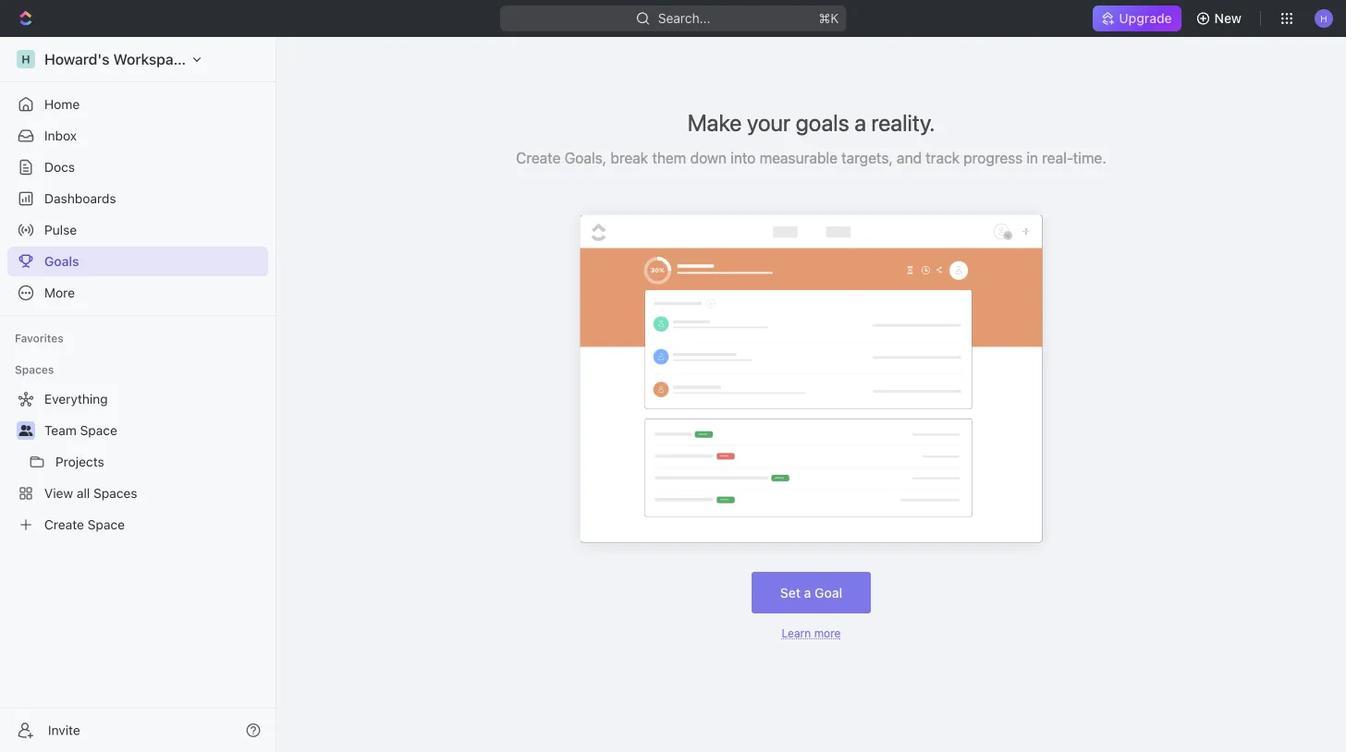 Task type: vqa. For each thing, say whether or not it's contained in the screenshot.
Projects link
yes



Task type: describe. For each thing, give the bounding box(es) containing it.
new
[[1215, 11, 1242, 26]]

goals
[[44, 254, 79, 269]]

real-
[[1042, 149, 1073, 167]]

set a goal
[[780, 585, 843, 601]]

goals,
[[565, 149, 607, 167]]

1 vertical spatial a
[[804, 585, 811, 601]]

time.
[[1073, 149, 1107, 167]]

favorites button
[[7, 327, 71, 350]]

everything
[[44, 392, 108, 407]]

0 horizontal spatial spaces
[[15, 363, 54, 376]]

make
[[688, 109, 742, 136]]

space for create space
[[88, 517, 125, 533]]

spaces inside tree
[[93, 486, 137, 501]]

view all spaces link
[[7, 479, 264, 509]]

search...
[[658, 11, 711, 26]]

more
[[44, 285, 75, 301]]

view
[[44, 486, 73, 501]]

create for create space
[[44, 517, 84, 533]]

howard's
[[44, 50, 110, 68]]

invite
[[48, 723, 80, 738]]

view all spaces
[[44, 486, 137, 501]]

new button
[[1189, 4, 1253, 33]]

everything link
[[7, 385, 264, 414]]

set
[[780, 585, 801, 601]]

sidebar navigation
[[0, 37, 280, 753]]

goals
[[796, 109, 850, 136]]

and
[[897, 149, 922, 167]]

your
[[747, 109, 791, 136]]

break
[[611, 149, 648, 167]]

home link
[[7, 90, 268, 119]]

docs
[[44, 160, 75, 175]]

docs link
[[7, 153, 268, 182]]

targets,
[[842, 149, 893, 167]]

goal
[[815, 585, 843, 601]]

howard's workspace, , element
[[17, 50, 35, 68]]

down
[[690, 149, 727, 167]]

create for create goals, break them down into measurable targets, and track progress in real-time.
[[516, 149, 561, 167]]

favorites
[[15, 332, 64, 345]]

more button
[[7, 278, 268, 308]]

learn
[[782, 627, 811, 640]]

track
[[926, 149, 960, 167]]

team
[[44, 423, 77, 438]]

all
[[77, 486, 90, 501]]



Task type: locate. For each thing, give the bounding box(es) containing it.
⌘k
[[819, 11, 839, 26]]

upgrade
[[1119, 11, 1172, 26]]

0 horizontal spatial create
[[44, 517, 84, 533]]

pulse link
[[7, 215, 268, 245]]

create space
[[44, 517, 125, 533]]

create down view
[[44, 517, 84, 533]]

pulse
[[44, 222, 77, 238]]

a
[[855, 109, 867, 136], [804, 585, 811, 601]]

0 vertical spatial space
[[80, 423, 117, 438]]

inbox
[[44, 128, 77, 143]]

space up projects
[[80, 423, 117, 438]]

goals link
[[7, 247, 268, 277]]

space
[[80, 423, 117, 438], [88, 517, 125, 533]]

create goals, break them down into measurable targets, and track progress in real-time.
[[516, 149, 1107, 167]]

0 vertical spatial create
[[516, 149, 561, 167]]

1 vertical spatial create
[[44, 517, 84, 533]]

a up targets,
[[855, 109, 867, 136]]

progress
[[964, 149, 1023, 167]]

spaces
[[15, 363, 54, 376], [93, 486, 137, 501]]

howard's workspace
[[44, 50, 190, 68]]

learn more
[[782, 627, 841, 640]]

into
[[731, 149, 756, 167]]

create
[[516, 149, 561, 167], [44, 517, 84, 533]]

learn more link
[[782, 627, 841, 640]]

a right set
[[804, 585, 811, 601]]

them
[[652, 149, 687, 167]]

more
[[814, 627, 841, 640]]

dashboards
[[44, 191, 116, 206]]

projects
[[55, 455, 104, 470]]

measurable
[[760, 149, 838, 167]]

reality.
[[872, 109, 935, 136]]

create left goals,
[[516, 149, 561, 167]]

inbox link
[[7, 121, 268, 151]]

make your goals a reality.
[[688, 109, 935, 136]]

0 vertical spatial h
[[1321, 13, 1328, 23]]

1 vertical spatial space
[[88, 517, 125, 533]]

dashboards link
[[7, 184, 268, 214]]

1 horizontal spatial create
[[516, 149, 561, 167]]

h inside dropdown button
[[1321, 13, 1328, 23]]

0 horizontal spatial h
[[22, 53, 30, 66]]

space for team space
[[80, 423, 117, 438]]

tree containing everything
[[7, 385, 268, 540]]

1 horizontal spatial h
[[1321, 13, 1328, 23]]

1 vertical spatial h
[[22, 53, 30, 66]]

space down view all spaces
[[88, 517, 125, 533]]

team space
[[44, 423, 117, 438]]

tree inside 'sidebar' navigation
[[7, 385, 268, 540]]

0 horizontal spatial a
[[804, 585, 811, 601]]

upgrade link
[[1093, 6, 1182, 31]]

1 horizontal spatial a
[[855, 109, 867, 136]]

1 horizontal spatial spaces
[[93, 486, 137, 501]]

h button
[[1310, 4, 1339, 33]]

1 vertical spatial spaces
[[93, 486, 137, 501]]

spaces right all
[[93, 486, 137, 501]]

0 vertical spatial spaces
[[15, 363, 54, 376]]

user group image
[[19, 425, 33, 437]]

0 vertical spatial a
[[855, 109, 867, 136]]

spaces down favorites
[[15, 363, 54, 376]]

create inside create space link
[[44, 517, 84, 533]]

home
[[44, 97, 80, 112]]

team space link
[[44, 416, 264, 446]]

h inside "element"
[[22, 53, 30, 66]]

workspace
[[113, 50, 190, 68]]

create space link
[[7, 510, 264, 540]]

tree
[[7, 385, 268, 540]]

projects link
[[55, 448, 264, 477]]

in
[[1027, 149, 1039, 167]]

h
[[1321, 13, 1328, 23], [22, 53, 30, 66]]



